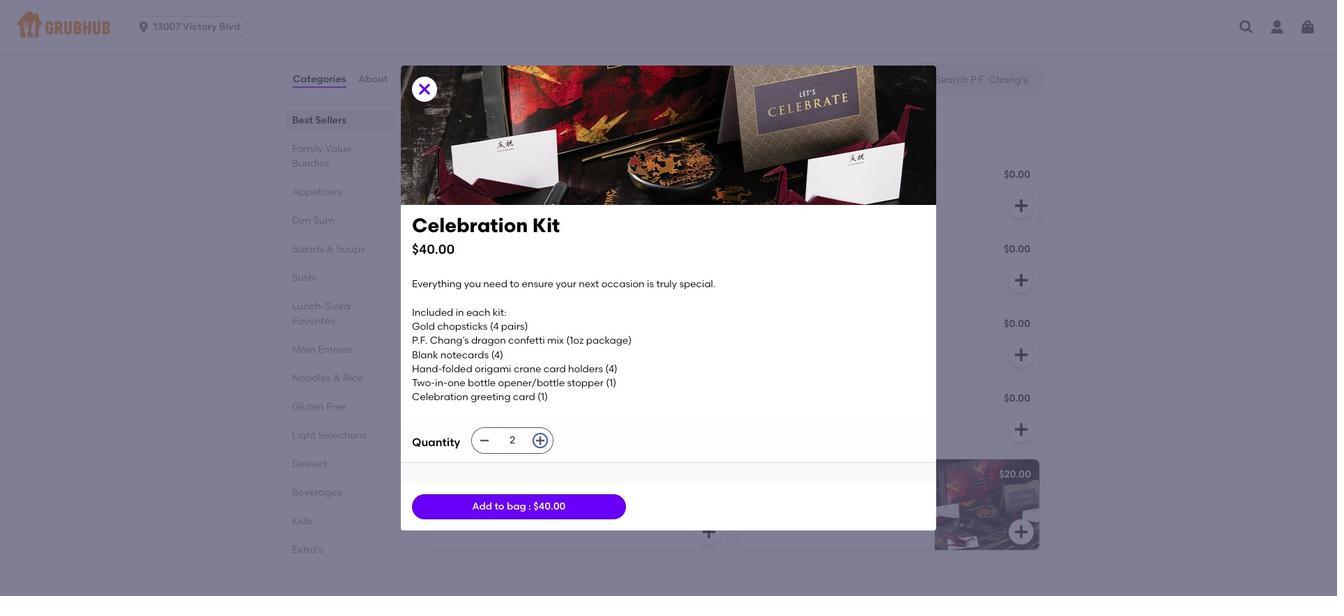 Task type: vqa. For each thing, say whether or not it's contained in the screenshot.
$20.00 on the right of page
yes



Task type: describe. For each thing, give the bounding box(es) containing it.
p.f.
[[412, 335, 428, 347]]

sauce inside button
[[470, 320, 500, 331]]

paste
[[458, 394, 486, 406]]

egg,
[[572, 37, 593, 49]]

reviews
[[400, 73, 438, 85]]

white
[[478, 37, 503, 49]]

& for soups
[[326, 244, 334, 255]]

13007 victory blvd button
[[128, 16, 255, 38]]

chili paste
[[434, 394, 486, 406]]

chopsticks
[[434, 170, 488, 182]]

two-
[[412, 377, 435, 389]]

blvd
[[219, 21, 240, 33]]

about
[[358, 73, 388, 85]]

family value bundles
[[292, 143, 352, 170]]

celebration kit $40.00
[[412, 213, 560, 257]]

1 vertical spatial (1)
[[538, 391, 548, 403]]

holders
[[568, 363, 603, 375]]

plasticware
[[434, 245, 491, 257]]

one
[[448, 377, 466, 389]]

kids
[[292, 515, 312, 527]]

free
[[326, 401, 347, 413]]

svg image inside 13007 victory blvd button
[[137, 20, 151, 34]]

:
[[528, 500, 531, 512]]

sellers
[[315, 115, 347, 126]]

1 vertical spatial $40.00
[[533, 500, 566, 512]]

light selections
[[292, 430, 367, 442]]

$40.00 inside celebration kit $40.00
[[412, 241, 455, 257]]

notecards
[[441, 349, 489, 361]]

salads & soups
[[292, 244, 365, 255]]

appetizers
[[292, 186, 342, 198]]

1 horizontal spatial (4)
[[605, 363, 618, 375]]

need
[[483, 278, 507, 290]]

stir-fried white or brown rice, egg, chicken, savory soy sauce
[[434, 37, 593, 63]]

0 horizontal spatial and
[[554, 503, 573, 514]]

you
[[464, 278, 481, 290]]

13007 victory blvd
[[153, 21, 240, 33]]

mix
[[547, 335, 564, 347]]

package)
[[586, 335, 632, 347]]

everything you need to ensure your next occasion is truly special. included in each kit: gold chopsticks (4 pairs) p.f. chang's dragon confetti mix (1oz package) blank notecards (4) hand-folded origami crane card holders (4) two-in-one bottle opener/bottle stopper (1) celebration greeting card (1)
[[412, 278, 718, 403]]

pairs)
[[501, 321, 528, 333]]

best
[[292, 115, 313, 126]]

blank
[[412, 349, 438, 361]]

to inside "everything you need to ensure your next occasion is truly special. included in each kit: gold chopsticks (4 pairs) p.f. chang's dragon confetti mix (1oz package) blank notecards (4) hand-folded origami crane card holders (4) two-in-one bottle opener/bottle stopper (1) celebration greeting card (1)"
[[510, 278, 520, 290]]

sushi
[[292, 272, 317, 284]]

add
[[472, 500, 492, 512]]

plasticware button
[[426, 236, 727, 299]]

main navigation navigation
[[0, 0, 1337, 54]]

sauce for soy
[[527, 52, 556, 63]]

everything
[[412, 278, 462, 290]]

rice,
[[550, 37, 570, 49]]

dessert
[[292, 458, 328, 470]]

bag
[[507, 500, 526, 512]]

value
[[325, 143, 352, 155]]

$0.00 button for chili paste
[[738, 385, 1040, 448]]

gluten
[[292, 401, 324, 413]]

stopper
[[567, 377, 604, 389]]

included
[[412, 307, 453, 318]]

stir-fried white or brown rice, egg, chicken, savory soy sauce button
[[426, 9, 727, 99]]

family
[[292, 143, 323, 155]]

or
[[506, 37, 515, 49]]

hot
[[545, 488, 561, 500]]

enjoy.
[[617, 503, 644, 514]]

sized
[[325, 301, 350, 313]]

is
[[647, 278, 654, 290]]

our
[[434, 488, 452, 500]]

salads
[[292, 244, 324, 255]]

sauces
[[502, 488, 535, 500]]

13007
[[153, 21, 181, 33]]

hand-
[[412, 363, 442, 375]]

1 vertical spatial –
[[515, 503, 520, 514]]

best sellers
[[292, 115, 347, 126]]

Search P.F. Chang's search field
[[934, 73, 1040, 86]]

chicken,
[[434, 52, 474, 63]]

main
[[292, 344, 315, 356]]

special
[[434, 469, 470, 481]]

gluten free
[[292, 401, 347, 413]]

crane
[[514, 363, 541, 375]]

each
[[466, 307, 490, 318]]

1 horizontal spatial and
[[661, 488, 679, 500]]

bundles
[[292, 158, 329, 170]]

bottle
[[468, 377, 496, 389]]

add to bag : $40.00
[[472, 500, 566, 512]]

kit for celebration kit $40.00
[[533, 213, 560, 237]]

lunch-
[[292, 301, 325, 313]]

dragon
[[471, 335, 506, 347]]

in-
[[435, 377, 448, 389]]

stir-
[[434, 37, 454, 49]]

ready
[[575, 503, 602, 514]]

soups
[[336, 244, 365, 255]]



Task type: locate. For each thing, give the bounding box(es) containing it.
celebration for celebration kit
[[747, 469, 804, 481]]

baby buddha's feast fried image
[[935, 9, 1040, 99]]

1 $0.00 button from the top
[[738, 236, 1040, 299]]

$40.00 up everything on the top left
[[412, 241, 455, 257]]

1 vertical spatial extra's
[[292, 544, 323, 556]]

0 vertical spatial sauce
[[470, 320, 500, 331]]

0 horizontal spatial (4)
[[491, 349, 503, 361]]

chopsticks
[[437, 321, 488, 333]]

rice
[[343, 373, 364, 384]]

3 $0.00 button from the top
[[738, 385, 1040, 448]]

celebration kit image
[[935, 460, 1040, 550]]

sum
[[313, 215, 335, 227]]

search icon image
[[913, 71, 929, 88]]

(1) right "stopper"
[[606, 377, 616, 389]]

(4) right holders
[[605, 363, 618, 375]]

sauce down sauces
[[484, 503, 512, 514]]

sauce inside our signature sauces – hot mustard, chili paste, and potsticker sauce – mixed and ready to enjoy.
[[484, 503, 512, 514]]

sauce for potsticker
[[484, 503, 512, 514]]

svg image
[[1238, 19, 1255, 36], [1300, 19, 1316, 36], [701, 73, 717, 89], [416, 81, 433, 98], [701, 198, 717, 214], [701, 272, 717, 289], [1013, 347, 1030, 363], [1013, 421, 1030, 438], [479, 435, 490, 446], [701, 524, 717, 541], [1013, 524, 1030, 541]]

1 horizontal spatial card
[[544, 363, 566, 375]]

0 vertical spatial $0.00 button
[[738, 236, 1040, 299]]

0 vertical spatial (4)
[[491, 349, 503, 361]]

1 horizontal spatial –
[[537, 488, 543, 500]]

sauce inside stir-fried white or brown rice, egg, chicken, savory soy sauce
[[527, 52, 556, 63]]

0 vertical spatial sauce
[[527, 52, 556, 63]]

2 vertical spatial $0.00 button
[[738, 385, 1040, 448]]

0 vertical spatial card
[[544, 363, 566, 375]]

1 horizontal spatial kit
[[806, 469, 819, 481]]

truly
[[656, 278, 677, 290]]

Input item quantity number field
[[497, 428, 528, 453]]

0 vertical spatial (1)
[[606, 377, 616, 389]]

extra's down kids
[[292, 544, 323, 556]]

1 vertical spatial card
[[513, 391, 535, 403]]

celebration inside celebration kit $40.00
[[412, 213, 528, 237]]

entrees
[[318, 344, 353, 356]]

0 horizontal spatial $40.00
[[412, 241, 455, 257]]

$0.00
[[692, 169, 718, 181], [1004, 169, 1030, 181], [1004, 244, 1030, 255], [1004, 318, 1030, 330], [1004, 393, 1030, 405]]

origami
[[475, 363, 511, 375]]

& for rice
[[333, 373, 341, 384]]

1 vertical spatial sauce
[[473, 469, 503, 481]]

gold
[[412, 321, 435, 333]]

chang's
[[430, 335, 469, 347]]

1 vertical spatial sauce
[[484, 503, 512, 514]]

1 horizontal spatial to
[[510, 278, 520, 290]]

our signature sauces – hot mustard, chili paste, and potsticker sauce – mixed and ready to enjoy.
[[434, 488, 679, 514]]

sauce down brown
[[527, 52, 556, 63]]

0 vertical spatial and
[[661, 488, 679, 500]]

extra's
[[423, 129, 474, 146], [292, 544, 323, 556]]

1 horizontal spatial $40.00
[[533, 500, 566, 512]]

– left "hot"
[[537, 488, 543, 500]]

2 $0.00 button from the top
[[738, 310, 1040, 373]]

1 vertical spatial $0.00 button
[[738, 310, 1040, 373]]

$0.00 for 2nd $0.00 button from the top of the page
[[1004, 318, 1030, 330]]

0 vertical spatial extra's
[[423, 129, 474, 146]]

0 vertical spatial celebration
[[412, 213, 528, 237]]

& left soups
[[326, 244, 334, 255]]

sauce down each
[[470, 320, 500, 331]]

special sauce
[[434, 469, 503, 481]]

0 vertical spatial &
[[326, 244, 334, 255]]

and right the paste,
[[661, 488, 679, 500]]

next
[[579, 278, 599, 290]]

to left bag
[[495, 500, 504, 512]]

soy
[[509, 52, 525, 63]]

gf soy sauce button
[[426, 310, 727, 373]]

categories
[[293, 73, 346, 85]]

&
[[326, 244, 334, 255], [333, 373, 341, 384]]

0 horizontal spatial sauce
[[484, 503, 512, 514]]

dim sum
[[292, 215, 335, 227]]

lunch-sized favorites
[[292, 301, 350, 327]]

sauce
[[470, 320, 500, 331], [473, 469, 503, 481]]

and down "hot"
[[554, 503, 573, 514]]

0 horizontal spatial to
[[495, 500, 504, 512]]

confetti
[[508, 335, 545, 347]]

light
[[292, 430, 316, 442]]

celebration
[[412, 213, 528, 237], [412, 391, 468, 403], [747, 469, 804, 481]]

opener/bottle
[[498, 377, 565, 389]]

1 horizontal spatial extra's
[[423, 129, 474, 146]]

celebration inside "everything you need to ensure your next occasion is truly special. included in each kit: gold chopsticks (4 pairs) p.f. chang's dragon confetti mix (1oz package) blank notecards (4) hand-folded origami crane card holders (4) two-in-one bottle opener/bottle stopper (1) celebration greeting card (1)"
[[412, 391, 468, 403]]

to right need
[[510, 278, 520, 290]]

plates
[[747, 170, 777, 182]]

$0.00 for chili paste's $0.00 button
[[1004, 393, 1030, 405]]

svg image
[[137, 20, 151, 34], [1013, 73, 1030, 89], [1013, 198, 1030, 214], [1013, 272, 1030, 289], [535, 435, 546, 446]]

0 horizontal spatial kit
[[533, 213, 560, 237]]

ensure
[[522, 278, 554, 290]]

mustard,
[[563, 488, 605, 500]]

sauce up signature
[[473, 469, 503, 481]]

potsticker
[[434, 503, 481, 514]]

$0.00 for $0.00 button for plasticware
[[1004, 244, 1030, 255]]

noodles
[[292, 373, 331, 384]]

special.
[[679, 278, 716, 290]]

noodles & rice
[[292, 373, 364, 384]]

to inside our signature sauces – hot mustard, chili paste, and potsticker sauce – mixed and ready to enjoy.
[[605, 503, 614, 514]]

1 vertical spatial celebration
[[412, 391, 468, 403]]

fried
[[454, 37, 475, 49]]

chili
[[434, 394, 456, 406]]

favorites
[[292, 315, 335, 327]]

1 vertical spatial &
[[333, 373, 341, 384]]

(1) down opener/bottle on the bottom left of page
[[538, 391, 548, 403]]

celebration for celebration kit $40.00
[[412, 213, 528, 237]]

kit:
[[493, 307, 506, 318]]

chili
[[608, 488, 627, 500]]

2 vertical spatial celebration
[[747, 469, 804, 481]]

brown
[[518, 37, 547, 49]]

0 horizontal spatial card
[[513, 391, 535, 403]]

1 horizontal spatial (1)
[[606, 377, 616, 389]]

0 vertical spatial –
[[537, 488, 543, 500]]

0 vertical spatial kit
[[533, 213, 560, 237]]

(4) up origami
[[491, 349, 503, 361]]

0 horizontal spatial extra's
[[292, 544, 323, 556]]

kit inside celebration kit $40.00
[[533, 213, 560, 237]]

to
[[510, 278, 520, 290], [495, 500, 504, 512], [605, 503, 614, 514]]

0 vertical spatial $40.00
[[412, 241, 455, 257]]

paste,
[[629, 488, 658, 500]]

categories button
[[292, 54, 347, 105]]

1 vertical spatial and
[[554, 503, 573, 514]]

kit for celebration kit
[[806, 469, 819, 481]]

2 horizontal spatial to
[[605, 503, 614, 514]]

0 horizontal spatial (1)
[[538, 391, 548, 403]]

beverages
[[292, 487, 342, 499]]

$40.00 right ":"
[[533, 500, 566, 512]]

victory
[[183, 21, 217, 33]]

0 horizontal spatial –
[[515, 503, 520, 514]]

folded
[[442, 363, 473, 375]]

and
[[661, 488, 679, 500], [554, 503, 573, 514]]

gf
[[434, 320, 448, 331]]

card down opener/bottle on the bottom left of page
[[513, 391, 535, 403]]

1 horizontal spatial sauce
[[527, 52, 556, 63]]

$40.00
[[412, 241, 455, 257], [533, 500, 566, 512]]

1 vertical spatial kit
[[806, 469, 819, 481]]

extra's up the chopsticks
[[423, 129, 474, 146]]

kit
[[533, 213, 560, 237], [806, 469, 819, 481]]

– left ":"
[[515, 503, 520, 514]]

chili paste button
[[426, 385, 727, 448]]

sauce
[[527, 52, 556, 63], [484, 503, 512, 514]]

celebration kit
[[747, 469, 819, 481]]

quantity
[[412, 436, 460, 449]]

card right crane
[[544, 363, 566, 375]]

gf kids fried rice image
[[623, 9, 727, 99]]

selections
[[318, 430, 367, 442]]

& left rice
[[333, 373, 341, 384]]

reviews button
[[399, 54, 439, 105]]

$0.00 button
[[738, 236, 1040, 299], [738, 310, 1040, 373], [738, 385, 1040, 448]]

to down chili
[[605, 503, 614, 514]]

savory
[[476, 52, 507, 63]]

your
[[556, 278, 577, 290]]

$0.00 button for plasticware
[[738, 236, 1040, 299]]

dim
[[292, 215, 311, 227]]

(1oz
[[566, 335, 584, 347]]

1 vertical spatial (4)
[[605, 363, 618, 375]]

in
[[456, 307, 464, 318]]

main entrees
[[292, 344, 353, 356]]



